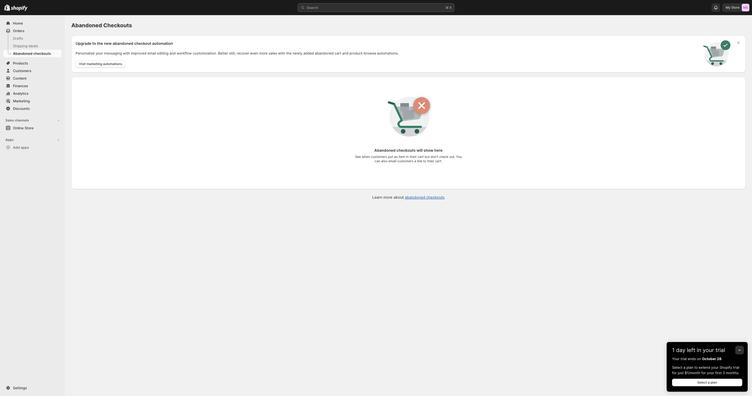 Task type: describe. For each thing, give the bounding box(es) containing it.
finances
[[13, 84, 28, 88]]

28
[[717, 357, 721, 361]]

2 vertical spatial checkouts
[[426, 195, 445, 200]]

0 vertical spatial more
[[259, 51, 268, 55]]

2 and from the left
[[342, 51, 348, 55]]

also
[[381, 159, 387, 163]]

1 horizontal spatial their
[[427, 159, 434, 163]]

content
[[13, 76, 27, 80]]

0 horizontal spatial email
[[147, 51, 156, 55]]

plan for select a plan
[[711, 381, 717, 385]]

sales channels
[[5, 118, 29, 122]]

recover
[[237, 51, 249, 55]]

your inside 1 day left in your trial dropdown button
[[703, 347, 714, 354]]

labels
[[28, 44, 38, 48]]

analytics link
[[3, 90, 62, 97]]

0 vertical spatial cart
[[335, 51, 341, 55]]

new
[[104, 41, 112, 46]]

k
[[450, 5, 452, 10]]

extend
[[699, 365, 710, 370]]

shipping
[[13, 44, 27, 48]]

my
[[726, 5, 730, 9]]

0 vertical spatial their
[[410, 155, 417, 159]]

3
[[723, 371, 725, 375]]

to inside abandoned checkouts will show here see when customers put an item in their cart but don't check out. you can also email customers a link to their cart.
[[423, 159, 426, 163]]

an
[[394, 155, 398, 159]]

editing
[[157, 51, 168, 55]]

see
[[355, 155, 361, 159]]

orders link
[[3, 27, 62, 35]]

learn more about abandoned checkouts
[[372, 195, 445, 200]]

but
[[425, 155, 430, 159]]

abandoned for abandoned checkouts
[[13, 51, 32, 56]]

apps button
[[3, 136, 62, 144]]

even
[[250, 51, 258, 55]]

shipping labels
[[13, 44, 38, 48]]

first
[[715, 371, 722, 375]]

link
[[417, 159, 422, 163]]

1 vertical spatial customers
[[397, 159, 413, 163]]

select for select a plan
[[697, 381, 707, 385]]

show
[[424, 148, 433, 153]]

settings
[[13, 386, 27, 390]]

online store button
[[0, 124, 65, 132]]

on
[[697, 357, 701, 361]]

just
[[678, 371, 684, 375]]

put
[[388, 155, 393, 159]]

to inside select a plan to extend your shopify trial for just $1/month for your first 3 months.
[[694, 365, 698, 370]]

select for select a plan to extend your shopify trial for just $1/month for your first 3 months.
[[672, 365, 682, 370]]

search
[[307, 5, 318, 10]]

1 with from the left
[[123, 51, 130, 55]]

shopify
[[719, 365, 732, 370]]

sales
[[269, 51, 277, 55]]

in inside abandoned checkouts will show here see when customers put an item in their cart but don't check out. you can also email customers a link to their cart.
[[406, 155, 409, 159]]

shopify image
[[11, 6, 28, 11]]

your trial ends on october 28 .
[[672, 357, 722, 361]]

added
[[303, 51, 314, 55]]

finances link
[[3, 82, 62, 90]]

messaging
[[104, 51, 122, 55]]

browse
[[364, 51, 376, 55]]

workflow
[[177, 51, 192, 55]]

1 horizontal spatial the
[[286, 51, 292, 55]]

discounts link
[[3, 105, 62, 112]]

upgrade
[[76, 41, 91, 46]]

will
[[416, 148, 423, 153]]

2 with from the left
[[278, 51, 285, 55]]

don't
[[431, 155, 438, 159]]

online
[[13, 126, 24, 130]]

settings link
[[3, 384, 62, 392]]

checkout
[[134, 41, 151, 46]]

newly
[[293, 51, 302, 55]]

analytics
[[13, 91, 28, 96]]

can
[[375, 159, 380, 163]]

automations
[[103, 62, 122, 66]]

1 for from the left
[[672, 371, 677, 375]]

october
[[702, 357, 716, 361]]

discounts
[[13, 106, 30, 111]]

add
[[13, 145, 20, 150]]

drafts link
[[3, 35, 62, 42]]

customers
[[13, 69, 31, 73]]

trial inside dropdown button
[[716, 347, 725, 354]]

upgrade to the new abandoned checkout automation
[[76, 41, 173, 46]]

$1/month
[[685, 371, 700, 375]]

check
[[439, 155, 448, 159]]



Task type: vqa. For each thing, say whether or not it's contained in the screenshot.
Discard button
no



Task type: locate. For each thing, give the bounding box(es) containing it.
2 horizontal spatial abandoned
[[405, 195, 425, 200]]

abandoned checkouts
[[71, 22, 132, 29]]

store for my store
[[731, 5, 740, 9]]

more right learn
[[383, 195, 392, 200]]

marketing
[[87, 62, 102, 66]]

0 vertical spatial customers
[[371, 155, 387, 159]]

visit marketing automations button
[[76, 60, 125, 68]]

1 vertical spatial plan
[[711, 381, 717, 385]]

plan up $1/month
[[686, 365, 693, 370]]

a inside select a plan to extend your shopify trial for just $1/month for your first 3 months.
[[683, 365, 685, 370]]

select a plan link
[[672, 379, 742, 387]]

abandoned inside abandoned checkouts will show here see when customers put an item in their cart but don't check out. you can also email customers a link to their cart.
[[374, 148, 396, 153]]

when
[[362, 155, 370, 159]]

1 horizontal spatial customers
[[397, 159, 413, 163]]

a down select a plan to extend your shopify trial for just $1/month for your first 3 months.
[[708, 381, 710, 385]]

0 horizontal spatial cart
[[335, 51, 341, 55]]

1 horizontal spatial store
[[731, 5, 740, 9]]

0 vertical spatial a
[[414, 159, 416, 163]]

trial inside select a plan to extend your shopify trial for just $1/month for your first 3 months.
[[733, 365, 739, 370]]

and left product-
[[342, 51, 348, 55]]

plan inside select a plan to extend your shopify trial for just $1/month for your first 3 months.
[[686, 365, 693, 370]]

abandoned checkouts
[[13, 51, 51, 56]]

1 vertical spatial abandoned
[[315, 51, 334, 55]]

1 day left in your trial button
[[667, 342, 748, 354]]

email
[[147, 51, 156, 55], [388, 159, 396, 163]]

my store image
[[742, 4, 749, 11]]

your
[[672, 357, 680, 361]]

0 horizontal spatial their
[[410, 155, 417, 159]]

a inside abandoned checkouts will show here see when customers put an item in their cart but don't check out. you can also email customers a link to their cart.
[[414, 159, 416, 163]]

more
[[259, 51, 268, 55], [383, 195, 392, 200]]

you
[[456, 155, 462, 159]]

customization.
[[193, 51, 217, 55]]

0 horizontal spatial to
[[92, 41, 96, 46]]

⌘ k
[[445, 5, 452, 10]]

to right upgrade
[[92, 41, 96, 46]]

in inside dropdown button
[[697, 347, 701, 354]]

2 horizontal spatial abandoned
[[374, 148, 396, 153]]

1 vertical spatial more
[[383, 195, 392, 200]]

0 vertical spatial email
[[147, 51, 156, 55]]

0 horizontal spatial for
[[672, 371, 677, 375]]

1 day left in your trial element
[[667, 356, 748, 392]]

plan for select a plan to extend your shopify trial for just $1/month for your first 3 months.
[[686, 365, 693, 370]]

1 horizontal spatial select
[[697, 381, 707, 385]]

select inside select a plan to extend your shopify trial for just $1/month for your first 3 months.
[[672, 365, 682, 370]]

email left editing
[[147, 51, 156, 55]]

select
[[672, 365, 682, 370], [697, 381, 707, 385]]

2 vertical spatial trial
[[733, 365, 739, 370]]

1 vertical spatial to
[[423, 159, 426, 163]]

visit marketing automations
[[79, 62, 122, 66]]

trial up months.
[[733, 365, 739, 370]]

0 horizontal spatial abandoned
[[13, 51, 32, 56]]

trial right your
[[681, 357, 687, 361]]

apps
[[21, 145, 29, 150]]

months.
[[726, 371, 739, 375]]

to
[[92, 41, 96, 46], [423, 159, 426, 163], [694, 365, 698, 370]]

your left first on the right bottom of the page
[[707, 371, 714, 375]]

abandoned
[[113, 41, 133, 46], [315, 51, 334, 55], [405, 195, 425, 200]]

customers down item
[[397, 159, 413, 163]]

0 vertical spatial plan
[[686, 365, 693, 370]]

for down extend
[[701, 371, 706, 375]]

1 day left in your trial
[[672, 347, 725, 354]]

1 horizontal spatial in
[[697, 347, 701, 354]]

abandoned checkout image image
[[703, 40, 730, 67]]

0 horizontal spatial in
[[406, 155, 409, 159]]

abandoned checkouts will show here see when customers put an item in their cart but don't check out. you can also email customers a link to their cart.
[[355, 148, 462, 163]]

sales channels button
[[3, 117, 62, 124]]

customers link
[[3, 67, 62, 75]]

1 vertical spatial select
[[697, 381, 707, 385]]

1 vertical spatial abandoned
[[13, 51, 32, 56]]

checkouts
[[33, 51, 51, 56], [396, 148, 416, 153], [426, 195, 445, 200]]

plan down first on the right bottom of the page
[[711, 381, 717, 385]]

1 horizontal spatial a
[[683, 365, 685, 370]]

1 horizontal spatial to
[[423, 159, 426, 163]]

for left just
[[672, 371, 677, 375]]

1 horizontal spatial email
[[388, 159, 396, 163]]

online store link
[[3, 124, 62, 132]]

customers up can
[[371, 155, 387, 159]]

a for select a plan
[[708, 381, 710, 385]]

plan
[[686, 365, 693, 370], [711, 381, 717, 385]]

ends
[[688, 357, 696, 361]]

1 horizontal spatial checkouts
[[396, 148, 416, 153]]

1
[[672, 347, 675, 354]]

select up just
[[672, 365, 682, 370]]

abandoned
[[71, 22, 102, 29], [13, 51, 32, 56], [374, 148, 396, 153]]

shipping labels link
[[3, 42, 62, 50]]

1 vertical spatial the
[[286, 51, 292, 55]]

2 vertical spatial a
[[708, 381, 710, 385]]

visit
[[79, 62, 86, 66]]

0 horizontal spatial plan
[[686, 365, 693, 370]]

add apps
[[13, 145, 29, 150]]

0 vertical spatial the
[[97, 41, 103, 46]]

1 horizontal spatial with
[[278, 51, 285, 55]]

checkouts for abandoned checkouts
[[33, 51, 51, 56]]

0 vertical spatial abandoned
[[71, 22, 102, 29]]

abandoned up 'messaging'
[[113, 41, 133, 46]]

better
[[218, 51, 228, 55]]

0 horizontal spatial store
[[25, 126, 34, 130]]

select a plan
[[697, 381, 717, 385]]

0 horizontal spatial a
[[414, 159, 416, 163]]

0 horizontal spatial more
[[259, 51, 268, 55]]

the left new
[[97, 41, 103, 46]]

to up $1/month
[[694, 365, 698, 370]]

in right item
[[406, 155, 409, 159]]

products link
[[3, 59, 62, 67]]

learn
[[372, 195, 382, 200]]

checkouts inside abandoned checkouts will show here see when customers put an item in their cart but don't check out. you can also email customers a link to their cart.
[[396, 148, 416, 153]]

1 vertical spatial a
[[683, 365, 685, 370]]

0 horizontal spatial select
[[672, 365, 682, 370]]

your up visit marketing automations
[[96, 51, 103, 55]]

0 horizontal spatial customers
[[371, 155, 387, 159]]

their down will at top right
[[410, 155, 417, 159]]

0 horizontal spatial abandoned
[[113, 41, 133, 46]]

automation
[[152, 41, 173, 46]]

with
[[123, 51, 130, 55], [278, 51, 285, 55]]

personalize your messaging with improved email editing and workflow customization. better still, recover even more sales with the newly added abandoned cart and product-browse automations.
[[76, 51, 399, 55]]

2 vertical spatial abandoned
[[374, 148, 396, 153]]

abandoned right added at the top left of the page
[[315, 51, 334, 55]]

checkouts
[[103, 22, 132, 29]]

2 horizontal spatial trial
[[733, 365, 739, 370]]

with right sales
[[278, 51, 285, 55]]

0 horizontal spatial and
[[169, 51, 176, 55]]

with down upgrade to the new abandoned checkout automation
[[123, 51, 130, 55]]

select down select a plan to extend your shopify trial for just $1/month for your first 3 months.
[[697, 381, 707, 385]]

their
[[410, 155, 417, 159], [427, 159, 434, 163]]

a for select a plan to extend your shopify trial for just $1/month for your first 3 months.
[[683, 365, 685, 370]]

abandoned up put
[[374, 148, 396, 153]]

apps
[[5, 138, 14, 142]]

1 horizontal spatial cart
[[418, 155, 424, 159]]

store for online store
[[25, 126, 34, 130]]

2 horizontal spatial to
[[694, 365, 698, 370]]

1 and from the left
[[169, 51, 176, 55]]

2 horizontal spatial checkouts
[[426, 195, 445, 200]]

1 vertical spatial trial
[[681, 357, 687, 361]]

1 horizontal spatial for
[[701, 371, 706, 375]]

abandoned checkouts link
[[3, 50, 62, 57]]

abandoned checkouts link
[[405, 195, 445, 200]]

marketing
[[13, 99, 30, 103]]

0 horizontal spatial the
[[97, 41, 103, 46]]

0 vertical spatial abandoned
[[113, 41, 133, 46]]

left
[[687, 347, 695, 354]]

cart up link
[[418, 155, 424, 159]]

abandoned for abandoned checkouts
[[71, 22, 102, 29]]

select a plan to extend your shopify trial for just $1/month for your first 3 months.
[[672, 365, 739, 375]]

store down the sales channels button
[[25, 126, 34, 130]]

more right even
[[259, 51, 268, 55]]

email down put
[[388, 159, 396, 163]]

your
[[96, 51, 103, 55], [703, 347, 714, 354], [711, 365, 719, 370], [707, 371, 714, 375]]

abandoned down shipping
[[13, 51, 32, 56]]

1 vertical spatial email
[[388, 159, 396, 163]]

store inside button
[[25, 126, 34, 130]]

add apps button
[[3, 144, 62, 151]]

channels
[[15, 118, 29, 122]]

email inside abandoned checkouts will show here see when customers put an item in their cart but don't check out. you can also email customers a link to their cart.
[[388, 159, 396, 163]]

the left newly
[[286, 51, 292, 55]]

2 vertical spatial abandoned
[[405, 195, 425, 200]]

store
[[731, 5, 740, 9], [25, 126, 34, 130]]

abandoned right about on the right of the page
[[405, 195, 425, 200]]

1 vertical spatial store
[[25, 126, 34, 130]]

1 vertical spatial their
[[427, 159, 434, 163]]

home link
[[3, 19, 62, 27]]

.
[[721, 357, 722, 361]]

0 vertical spatial store
[[731, 5, 740, 9]]

trial up "28"
[[716, 347, 725, 354]]

home
[[13, 21, 23, 25]]

1 horizontal spatial and
[[342, 51, 348, 55]]

your up first on the right bottom of the page
[[711, 365, 719, 370]]

product-
[[349, 51, 364, 55]]

checkouts for abandoned checkouts will show here see when customers put an item in their cart but don't check out. you can also email customers a link to their cart.
[[396, 148, 416, 153]]

1 vertical spatial cart
[[418, 155, 424, 159]]

and right editing
[[169, 51, 176, 55]]

0 horizontal spatial checkouts
[[33, 51, 51, 56]]

to down but
[[423, 159, 426, 163]]

0 vertical spatial select
[[672, 365, 682, 370]]

sales
[[5, 118, 14, 122]]

2 horizontal spatial a
[[708, 381, 710, 385]]

cart
[[335, 51, 341, 55], [418, 155, 424, 159]]

still,
[[229, 51, 236, 55]]

a left link
[[414, 159, 416, 163]]

trial
[[716, 347, 725, 354], [681, 357, 687, 361], [733, 365, 739, 370]]

orders
[[13, 29, 24, 33]]

the
[[97, 41, 103, 46], [286, 51, 292, 55]]

my store
[[726, 5, 740, 9]]

shopify image
[[4, 4, 10, 11]]

a up just
[[683, 365, 685, 370]]

0 vertical spatial to
[[92, 41, 96, 46]]

their down but
[[427, 159, 434, 163]]

0 horizontal spatial trial
[[681, 357, 687, 361]]

1 horizontal spatial more
[[383, 195, 392, 200]]

cart inside abandoned checkouts will show here see when customers put an item in their cart but don't check out. you can also email customers a link to their cart.
[[418, 155, 424, 159]]

cart left product-
[[335, 51, 341, 55]]

marketing link
[[3, 97, 62, 105]]

customers
[[371, 155, 387, 159], [397, 159, 413, 163]]

0 vertical spatial in
[[406, 155, 409, 159]]

1 horizontal spatial plan
[[711, 381, 717, 385]]

0 vertical spatial trial
[[716, 347, 725, 354]]

in right left
[[697, 347, 701, 354]]

abandoned up upgrade
[[71, 22, 102, 29]]

1 vertical spatial in
[[697, 347, 701, 354]]

automations.
[[377, 51, 399, 55]]

a inside select a plan link
[[708, 381, 710, 385]]

1 horizontal spatial abandoned
[[71, 22, 102, 29]]

1 horizontal spatial trial
[[716, 347, 725, 354]]

drafts
[[13, 36, 23, 41]]

personalize
[[76, 51, 95, 55]]

2 vertical spatial to
[[694, 365, 698, 370]]

0 vertical spatial checkouts
[[33, 51, 51, 56]]

1 vertical spatial checkouts
[[396, 148, 416, 153]]

0 horizontal spatial with
[[123, 51, 130, 55]]

online store
[[13, 126, 34, 130]]

improved
[[131, 51, 146, 55]]

store right my
[[731, 5, 740, 9]]

your up october
[[703, 347, 714, 354]]

1 horizontal spatial abandoned
[[315, 51, 334, 55]]

2 for from the left
[[701, 371, 706, 375]]



